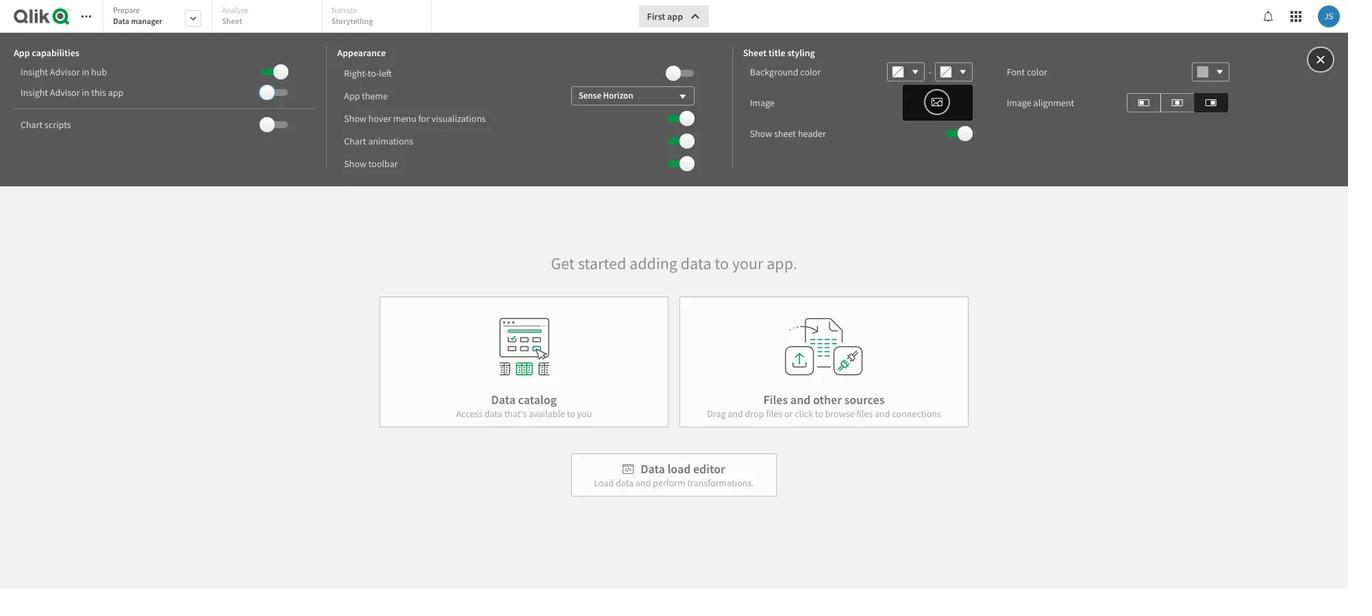 Task type: describe. For each thing, give the bounding box(es) containing it.
chart scripts
[[21, 119, 71, 131]]

your
[[732, 253, 763, 274]]

color for font color
[[1027, 66, 1047, 78]]

this
[[91, 86, 106, 99]]

drop
[[745, 408, 764, 420]]

scripts
[[45, 119, 71, 131]]

font
[[1007, 66, 1025, 78]]

data for to
[[681, 253, 711, 274]]

insight for insight advisor in hub
[[21, 66, 48, 78]]

first app
[[647, 10, 683, 23]]

-
[[928, 66, 931, 78]]

toolbar
[[368, 157, 398, 170]]

header
[[798, 127, 826, 140]]

files and other sources drag and drop files or click to browse files and connections
[[707, 392, 941, 420]]

align center image
[[1172, 94, 1183, 111]]

data catalog access data that's available to you
[[456, 392, 592, 420]]

in for hub
[[82, 66, 89, 78]]

click
[[795, 408, 813, 420]]

data load editor
[[641, 461, 725, 477]]

1 vertical spatial app
[[108, 86, 123, 99]]

appearance
[[337, 47, 386, 59]]

select image image
[[931, 94, 943, 110]]

load data and perform transformations.
[[594, 477, 754, 489]]

in for this
[[82, 86, 89, 99]]

and left the connections
[[875, 408, 890, 420]]

background color
[[750, 66, 821, 78]]

hover
[[368, 112, 391, 124]]

show for show sheet header
[[750, 127, 772, 140]]

insight for insight advisor in this app
[[21, 86, 48, 99]]

hub
[[91, 66, 107, 78]]

sense horizon
[[579, 89, 633, 101]]

image for image alignment
[[1007, 97, 1031, 109]]

title
[[769, 47, 785, 59]]

show hover menu for visualizations
[[344, 112, 486, 124]]

that's
[[504, 408, 527, 420]]

access
[[456, 408, 483, 420]]

started
[[578, 253, 626, 274]]

prepare data manager
[[113, 5, 162, 26]]

theme
[[362, 89, 388, 102]]

chart animations
[[344, 135, 413, 147]]

and left perform
[[635, 477, 651, 489]]

get started adding data to your app. application
[[0, 0, 1348, 589]]

jacob simon image
[[1318, 5, 1340, 27]]

you
[[577, 408, 592, 420]]

to inside files and other sources drag and drop files or click to browse files and connections
[[815, 408, 823, 420]]

load
[[667, 461, 691, 477]]

and right files
[[790, 392, 811, 408]]

sense horizon button
[[571, 86, 694, 105]]

sheet
[[743, 47, 767, 59]]

menu
[[393, 112, 416, 124]]



Task type: locate. For each thing, give the bounding box(es) containing it.
0 horizontal spatial app
[[14, 47, 30, 59]]

advisor for hub
[[50, 66, 80, 78]]

data right adding
[[681, 253, 711, 274]]

to inside data catalog access data that's available to you
[[567, 408, 575, 420]]

align right image
[[1205, 94, 1216, 111]]

1 vertical spatial app
[[344, 89, 360, 102]]

0 vertical spatial app
[[667, 10, 683, 23]]

show toolbar
[[344, 157, 398, 170]]

files right browse
[[856, 408, 873, 420]]

styling
[[787, 47, 815, 59]]

1 vertical spatial insight
[[21, 86, 48, 99]]

1 color from the left
[[800, 66, 821, 78]]

2 files from the left
[[856, 408, 873, 420]]

sources
[[844, 392, 885, 408]]

insight up chart scripts
[[21, 86, 48, 99]]

1 horizontal spatial color
[[1027, 66, 1047, 78]]

to right "click"
[[815, 408, 823, 420]]

0 horizontal spatial chart
[[21, 119, 43, 131]]

to left you
[[567, 408, 575, 420]]

app capabilities
[[14, 47, 79, 59]]

transformations.
[[687, 477, 754, 489]]

editor
[[693, 461, 725, 477]]

toolbar
[[0, 0, 1348, 186]]

1 horizontal spatial app
[[667, 10, 683, 23]]

animations
[[368, 135, 413, 147]]

visualizations
[[431, 112, 486, 124]]

in
[[82, 66, 89, 78], [82, 86, 89, 99]]

show sheet header
[[750, 127, 826, 140]]

data left 'that's'
[[484, 408, 502, 420]]

close app options image
[[1314, 51, 1327, 68]]

app for app capabilities
[[14, 47, 30, 59]]

chart for chart animations
[[344, 135, 366, 147]]

data down prepare
[[113, 16, 129, 26]]

to left your
[[715, 253, 729, 274]]

and
[[790, 392, 811, 408], [728, 408, 743, 420], [875, 408, 890, 420], [635, 477, 651, 489]]

insight down the app capabilities
[[21, 66, 48, 78]]

1 horizontal spatial app
[[344, 89, 360, 102]]

color for background color
[[800, 66, 821, 78]]

2 advisor from the top
[[50, 86, 80, 99]]

horizon
[[603, 89, 633, 101]]

2 horizontal spatial to
[[815, 408, 823, 420]]

font color
[[1007, 66, 1047, 78]]

0 horizontal spatial image
[[750, 97, 775, 109]]

0 vertical spatial data
[[681, 253, 711, 274]]

available
[[529, 408, 565, 420]]

0 horizontal spatial app
[[108, 86, 123, 99]]

0 vertical spatial insight
[[21, 66, 48, 78]]

first
[[647, 10, 665, 23]]

1 horizontal spatial files
[[856, 408, 873, 420]]

data for data catalog access data that's available to you
[[491, 392, 516, 408]]

0 vertical spatial in
[[82, 66, 89, 78]]

1 vertical spatial data
[[484, 408, 502, 420]]

2 insight from the top
[[21, 86, 48, 99]]

adding
[[630, 253, 677, 274]]

0 horizontal spatial data
[[113, 16, 129, 26]]

data inside data catalog access data that's available to you
[[484, 408, 502, 420]]

image for image
[[750, 97, 775, 109]]

catalog
[[518, 392, 557, 408]]

perform
[[653, 477, 685, 489]]

advisor for this
[[50, 86, 80, 99]]

1 vertical spatial in
[[82, 86, 89, 99]]

1 vertical spatial chart
[[344, 135, 366, 147]]

app right first
[[667, 10, 683, 23]]

align left image
[[1138, 94, 1149, 111]]

app theme
[[344, 89, 388, 102]]

browse
[[825, 408, 854, 420]]

1 horizontal spatial data
[[491, 392, 516, 408]]

image
[[750, 97, 775, 109], [1007, 97, 1031, 109]]

prepare
[[113, 5, 140, 15]]

2 vertical spatial data
[[616, 477, 634, 489]]

1 advisor from the top
[[50, 66, 80, 78]]

app left theme on the top left
[[344, 89, 360, 102]]

get started adding data to your app.
[[551, 253, 797, 274]]

color right font
[[1027, 66, 1047, 78]]

in left hub
[[82, 66, 89, 78]]

advisor down capabilities
[[50, 66, 80, 78]]

color down styling
[[800, 66, 821, 78]]

2 color from the left
[[1027, 66, 1047, 78]]

files
[[766, 408, 782, 420], [856, 408, 873, 420]]

toolbar containing first app
[[0, 0, 1348, 186]]

files left or
[[766, 408, 782, 420]]

app right this in the left top of the page
[[108, 86, 123, 99]]

2 vertical spatial data
[[641, 461, 665, 477]]

insight
[[21, 66, 48, 78], [21, 86, 48, 99]]

color
[[800, 66, 821, 78], [1027, 66, 1047, 78]]

connections
[[892, 408, 941, 420]]

0 horizontal spatial data
[[484, 408, 502, 420]]

in left this in the left top of the page
[[82, 86, 89, 99]]

image down background
[[750, 97, 775, 109]]

app.
[[767, 253, 797, 274]]

image alignment
[[1007, 97, 1074, 109]]

show for show toolbar
[[344, 157, 366, 170]]

data inside the prepare data manager
[[113, 16, 129, 26]]

0 horizontal spatial to
[[567, 408, 575, 420]]

1 vertical spatial data
[[491, 392, 516, 408]]

0 horizontal spatial files
[[766, 408, 782, 420]]

show left sheet
[[750, 127, 772, 140]]

1 horizontal spatial chart
[[344, 135, 366, 147]]

get
[[551, 253, 575, 274]]

show
[[344, 112, 366, 124], [750, 127, 772, 140], [344, 157, 366, 170]]

1 files from the left
[[766, 408, 782, 420]]

insight advisor in this app
[[21, 86, 123, 99]]

data for data load editor
[[641, 461, 665, 477]]

chart
[[21, 119, 43, 131], [344, 135, 366, 147]]

1 horizontal spatial data
[[616, 477, 634, 489]]

or
[[784, 408, 793, 420]]

1 image from the left
[[750, 97, 775, 109]]

app for app theme
[[344, 89, 360, 102]]

image down font
[[1007, 97, 1031, 109]]

data right load
[[616, 477, 634, 489]]

1 horizontal spatial image
[[1007, 97, 1031, 109]]

chart for chart scripts
[[21, 119, 43, 131]]

left
[[379, 67, 392, 79]]

files
[[763, 392, 788, 408]]

1 vertical spatial advisor
[[50, 86, 80, 99]]

alignment
[[1033, 97, 1074, 109]]

show left hover
[[344, 112, 366, 124]]

and right drag at the right of page
[[728, 408, 743, 420]]

to
[[715, 253, 729, 274], [567, 408, 575, 420], [815, 408, 823, 420]]

sense
[[579, 89, 601, 101]]

0 vertical spatial chart
[[21, 119, 43, 131]]

1 insight from the top
[[21, 66, 48, 78]]

advisor down insight advisor in hub
[[50, 86, 80, 99]]

app
[[14, 47, 30, 59], [344, 89, 360, 102]]

load
[[594, 477, 614, 489]]

2 horizontal spatial data
[[681, 253, 711, 274]]

chart left scripts
[[21, 119, 43, 131]]

right-to-left
[[344, 67, 392, 79]]

other
[[813, 392, 842, 408]]

first app button
[[639, 5, 709, 27]]

data
[[113, 16, 129, 26], [491, 392, 516, 408], [641, 461, 665, 477]]

1 horizontal spatial to
[[715, 253, 729, 274]]

app
[[667, 10, 683, 23], [108, 86, 123, 99]]

0 vertical spatial app
[[14, 47, 30, 59]]

chart up the show toolbar
[[344, 135, 366, 147]]

0 horizontal spatial color
[[800, 66, 821, 78]]

data for that's
[[484, 408, 502, 420]]

app inside button
[[667, 10, 683, 23]]

app left capabilities
[[14, 47, 30, 59]]

0 vertical spatial data
[[113, 16, 129, 26]]

2 image from the left
[[1007, 97, 1031, 109]]

sheet title styling
[[743, 47, 815, 59]]

advisor
[[50, 66, 80, 78], [50, 86, 80, 99]]

1 in from the top
[[82, 66, 89, 78]]

2 in from the top
[[82, 86, 89, 99]]

right-
[[344, 67, 368, 79]]

for
[[418, 112, 430, 124]]

background
[[750, 66, 798, 78]]

insight advisor in hub
[[21, 66, 107, 78]]

drag
[[707, 408, 726, 420]]

sheet
[[774, 127, 796, 140]]

to-
[[368, 67, 379, 79]]

manager
[[131, 16, 162, 26]]

0 vertical spatial advisor
[[50, 66, 80, 78]]

show for show hover menu for visualizations
[[344, 112, 366, 124]]

0 vertical spatial show
[[344, 112, 366, 124]]

data left load at the bottom
[[641, 461, 665, 477]]

2 vertical spatial show
[[344, 157, 366, 170]]

1 vertical spatial show
[[750, 127, 772, 140]]

capabilities
[[32, 47, 79, 59]]

data
[[681, 253, 711, 274], [484, 408, 502, 420], [616, 477, 634, 489]]

show left toolbar
[[344, 157, 366, 170]]

data inside data catalog access data that's available to you
[[491, 392, 516, 408]]

2 horizontal spatial data
[[641, 461, 665, 477]]

data left catalog
[[491, 392, 516, 408]]



Task type: vqa. For each thing, say whether or not it's contained in the screenshot.
the as
no



